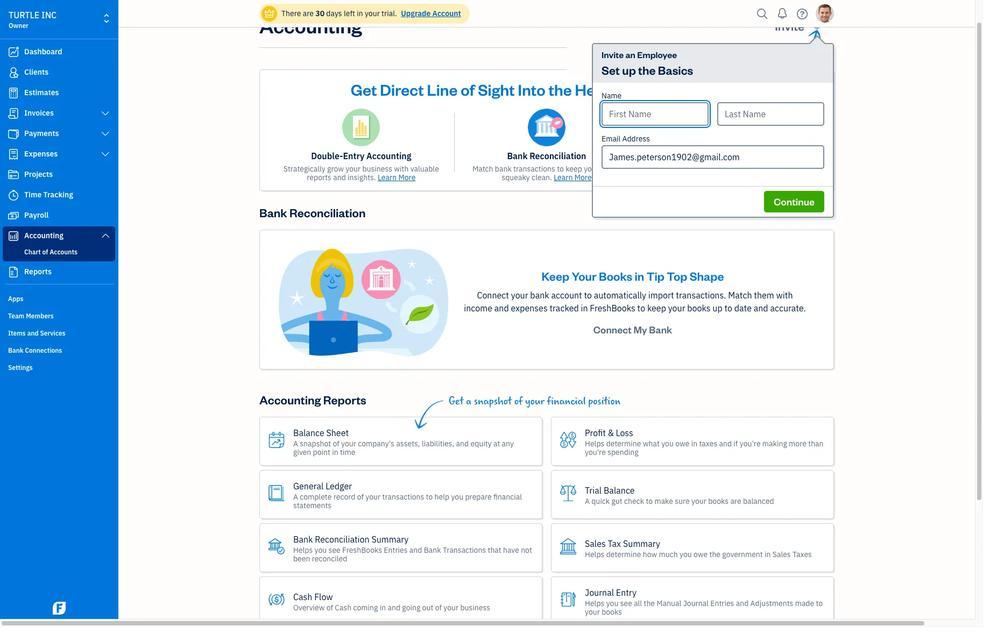 Task type: describe. For each thing, give the bounding box(es) containing it.
keep your books in tip top shape
[[542, 269, 724, 284]]

in left "tip"
[[635, 269, 645, 284]]

general ledger a complete record of your transactions to help you prepare financial statements
[[293, 481, 522, 511]]

get for get direct line of sight into the health of your business
[[351, 79, 377, 100]]

check
[[625, 497, 645, 506]]

and inside the journal entry helps you see all the manual journal entries and adjustments made to your books
[[736, 599, 749, 609]]

close image
[[815, 77, 827, 89]]

your inside the match bank transactions to keep your books squeaky clean.
[[584, 164, 599, 174]]

them
[[754, 290, 775, 301]]

your inside "balance sheet a snapshot of your company's assets, liabilities, and equity at any given point in time"
[[341, 439, 356, 449]]

up inside connect your bank account to automatically import transactions. match them with income and expenses tracked in freshbooks to keep your books up to date and accurate.
[[713, 303, 723, 314]]

learn for entry
[[378, 173, 397, 183]]

been
[[293, 554, 310, 564]]

spending
[[608, 448, 639, 457]]

invoices link
[[3, 104, 115, 123]]

projects
[[24, 170, 53, 179]]

transactions.
[[676, 290, 727, 301]]

chevrondown image
[[810, 18, 825, 33]]

trial balance a quick gut check to make sure your books are balanced
[[585, 485, 774, 506]]

0 vertical spatial snapshot
[[474, 396, 512, 408]]

account
[[552, 290, 582, 301]]

create
[[654, 164, 676, 174]]

payment image
[[7, 129, 20, 139]]

1 vertical spatial cash
[[335, 603, 352, 613]]

income
[[464, 303, 493, 314]]

expenses link
[[3, 145, 115, 164]]

journal right manual
[[684, 599, 709, 609]]

team members
[[8, 312, 54, 320]]

helps for sales tax summary
[[585, 550, 605, 560]]

there
[[282, 9, 301, 18]]

a for balance sheet
[[293, 439, 298, 449]]

client image
[[7, 67, 20, 78]]

inc
[[41, 10, 57, 20]]

get a snapshot of your financial position
[[449, 396, 621, 408]]

flow
[[314, 592, 333, 603]]

position
[[589, 396, 621, 408]]

entry for double-
[[343, 151, 365, 162]]

transactions inside general ledger a complete record of your transactions to help you prepare financial statements
[[383, 492, 424, 502]]

helps for bank reconciliation summary
[[293, 546, 313, 555]]

tax
[[608, 539, 621, 549]]

an
[[626, 49, 636, 60]]

entries inside bank reconciliation summary helps you see freshbooks entries and bank transactions that have not been reconciled
[[384, 546, 408, 555]]

books inside "trial balance a quick gut check to make sure your books are balanced"
[[709, 497, 729, 506]]

coming
[[353, 603, 378, 613]]

government
[[723, 550, 763, 560]]

employee
[[638, 49, 677, 60]]

services
[[40, 329, 66, 338]]

profit
[[585, 428, 606, 439]]

and right income
[[495, 303, 509, 314]]

owe inside sales tax summary helps determine how much you owe the government in sales taxes
[[694, 550, 708, 560]]

freshbooks image
[[51, 602, 68, 615]]

expenses
[[24, 149, 58, 159]]

0 horizontal spatial you're
[[585, 448, 606, 457]]

with inside strategically grow your business with valuable reports and insights.
[[394, 164, 409, 174]]

0 vertical spatial are
[[303, 9, 314, 18]]

of up accounts
[[761, 151, 769, 162]]

books inside the journal entry helps you see all the manual journal entries and adjustments made to your books
[[602, 608, 622, 617]]

valuable
[[411, 164, 439, 174]]

double-
[[311, 151, 343, 162]]

bank inside the match bank transactions to keep your books squeaky clean.
[[495, 164, 512, 174]]

connect my bank
[[594, 324, 673, 336]]

bank down strategically
[[260, 205, 287, 220]]

money image
[[7, 211, 20, 221]]

of inside general ledger a complete record of your transactions to help you prepare financial statements
[[357, 492, 364, 502]]

&
[[608, 428, 614, 439]]

and down journal entries and chart of accounts image
[[720, 151, 735, 162]]

balance sheet a snapshot of your company's assets, liabilities, and equity at any given point in time
[[293, 428, 514, 457]]

if
[[734, 439, 738, 449]]

time tracking
[[24, 190, 73, 200]]

you inside profit & loss helps determine what you owe in taxes and if you're making more than you're spending
[[662, 439, 674, 449]]

much
[[659, 550, 678, 560]]

at
[[494, 439, 500, 449]]

of right name
[[626, 79, 640, 100]]

bank connections link
[[3, 342, 115, 359]]

in inside the cash flow overview of cash coming in and going out of your business
[[380, 603, 386, 613]]

balanced
[[743, 497, 774, 506]]

to up my at the bottom right
[[638, 303, 646, 314]]

gut
[[612, 497, 623, 506]]

ledger
[[326, 481, 352, 492]]

bank reconciliation summary helps you see freshbooks entries and bank transactions that have not been reconciled
[[293, 534, 532, 564]]

see inside the journal entry helps you see all the manual journal entries and adjustments made to your books
[[621, 599, 633, 609]]

books
[[599, 269, 633, 284]]

in inside connect your bank account to automatically import transactions. match them with income and expenses tracked in freshbooks to keep your books up to date and accurate.
[[581, 303, 588, 314]]

top
[[667, 269, 688, 284]]

connect your bank account to automatically import transactions. match them with income and expenses tracked in freshbooks to keep your books up to date and accurate.
[[464, 290, 806, 314]]

1 vertical spatial bank reconciliation
[[260, 205, 366, 220]]

point
[[313, 448, 331, 457]]

going
[[402, 603, 421, 613]]

apps
[[8, 295, 23, 303]]

see inside bank reconciliation summary helps you see freshbooks entries and bank transactions that have not been reconciled
[[329, 546, 341, 555]]

balance inside "trial balance a quick gut check to make sure your books are balanced"
[[604, 485, 635, 496]]

1 vertical spatial your
[[572, 269, 597, 284]]

quick
[[592, 497, 610, 506]]

balance inside "balance sheet a snapshot of your company's assets, liabilities, and equity at any given point in time"
[[293, 428, 325, 439]]

business
[[679, 79, 743, 100]]

connect my bank button
[[584, 319, 682, 341]]

in inside journal entries and chart of accounts create journal entries and edit accounts in the chart of accounts with
[[792, 164, 799, 174]]

with inside journal entries and chart of accounts create journal entries and edit accounts in the chart of accounts with
[[719, 173, 733, 183]]

up inside invite an employee set up the basics
[[623, 62, 636, 78]]

clean.
[[532, 173, 552, 183]]

taxes
[[793, 550, 812, 560]]

and inside profit & loss helps determine what you owe in taxes and if you're making more than you're spending
[[720, 439, 732, 449]]

the right into at the top right of the page
[[549, 79, 572, 100]]

double-entry accounting image
[[343, 109, 380, 146]]

apps link
[[3, 291, 115, 307]]

more for bank reconciliation
[[575, 173, 592, 183]]

trial
[[585, 485, 602, 496]]

turtle
[[9, 10, 39, 20]]

to inside "trial balance a quick gut check to make sure your books are balanced"
[[646, 497, 653, 506]]

help
[[435, 492, 450, 502]]

estimate image
[[7, 88, 20, 99]]

you inside the journal entry helps you see all the manual journal entries and adjustments made to your books
[[607, 599, 619, 609]]

invite for invite an employee set up the basics
[[602, 49, 624, 60]]

all
[[634, 599, 642, 609]]

cash flow overview of cash coming in and going out of your business
[[293, 592, 490, 613]]

your inside the journal entry helps you see all the manual journal entries and adjustments made to your books
[[585, 608, 600, 617]]

items
[[8, 329, 26, 338]]

bank up squeaky
[[507, 151, 528, 162]]

of right a
[[515, 396, 523, 408]]

prepare
[[465, 492, 492, 502]]

crown image
[[264, 8, 275, 19]]

turtle inc owner
[[9, 10, 57, 30]]

squeaky
[[502, 173, 530, 183]]

accounting link
[[3, 227, 115, 246]]

helps for profit & loss
[[585, 439, 605, 449]]

of inside main element
[[42, 248, 48, 256]]

payroll
[[24, 211, 49, 220]]

snapshot inside "balance sheet a snapshot of your company's assets, liabilities, and equity at any given point in time"
[[300, 439, 331, 449]]

record
[[334, 492, 356, 502]]

invite an employee set up the basics
[[602, 49, 694, 78]]

that
[[488, 546, 502, 555]]

sight
[[478, 79, 515, 100]]

health
[[575, 79, 623, 100]]

more
[[789, 439, 807, 449]]

journal up the create
[[657, 151, 688, 162]]

in inside sales tax summary helps determine how much you owe the government in sales taxes
[[765, 550, 771, 560]]

journal down tax
[[585, 588, 614, 598]]

import
[[649, 290, 674, 301]]

payments link
[[3, 124, 115, 144]]

tip
[[647, 269, 665, 284]]

match inside the match bank transactions to keep your books squeaky clean.
[[473, 164, 493, 174]]

0 vertical spatial chart
[[737, 151, 759, 162]]

you inside bank reconciliation summary helps you see freshbooks entries and bank transactions that have not been reconciled
[[315, 546, 327, 555]]

learn more for double-entry accounting
[[378, 173, 416, 183]]

freshbooks inside bank reconciliation summary helps you see freshbooks entries and bank transactions that have not been reconciled
[[342, 546, 382, 555]]

1 vertical spatial reports
[[323, 393, 367, 408]]

owe inside profit & loss helps determine what you owe in taxes and if you're making more than you're spending
[[676, 439, 690, 449]]

business inside strategically grow your business with valuable reports and insights.
[[363, 164, 393, 174]]

of right the create
[[677, 173, 684, 183]]

chart image
[[7, 231, 20, 242]]

of right "line" at left top
[[461, 79, 475, 100]]

continue button
[[765, 191, 825, 213]]

bank up been
[[293, 534, 313, 545]]

entry for journal
[[616, 588, 637, 598]]

bank left transactions
[[424, 546, 441, 555]]

chart of accounts link
[[5, 246, 113, 259]]

estimates link
[[3, 83, 115, 103]]

summary for sales tax summary
[[623, 539, 661, 549]]

0 horizontal spatial cash
[[293, 592, 312, 603]]



Task type: vqa. For each thing, say whether or not it's contained in the screenshot.
Learn for Reconciliation
yes



Task type: locate. For each thing, give the bounding box(es) containing it.
chevron large down image inside invoices link
[[100, 109, 110, 118]]

connections
[[25, 347, 62, 355]]

continue
[[774, 195, 815, 208]]

0 horizontal spatial entry
[[343, 151, 365, 162]]

0 horizontal spatial invite
[[602, 49, 624, 60]]

1 horizontal spatial chart
[[657, 173, 675, 183]]

owe right much
[[694, 550, 708, 560]]

2 horizontal spatial with
[[777, 290, 793, 301]]

0 horizontal spatial match
[[473, 164, 493, 174]]

0 vertical spatial bank reconciliation
[[507, 151, 587, 162]]

1 vertical spatial snapshot
[[300, 439, 331, 449]]

reconciliation
[[530, 151, 587, 162], [290, 205, 366, 220], [315, 534, 370, 545]]

1 vertical spatial reconciliation
[[290, 205, 366, 220]]

the left government
[[710, 550, 721, 560]]

insights.
[[348, 173, 376, 183]]

direct
[[380, 79, 424, 100]]

chevron large down image down estimates link
[[100, 109, 110, 118]]

a inside "trial balance a quick gut check to make sure your books are balanced"
[[585, 497, 590, 506]]

dashboard image
[[7, 47, 20, 58]]

1 vertical spatial balance
[[604, 485, 635, 496]]

transactions left help
[[383, 492, 424, 502]]

summary down general ledger a complete record of your transactions to help you prepare financial statements
[[372, 534, 409, 545]]

company's
[[358, 439, 395, 449]]

2 vertical spatial reconciliation
[[315, 534, 370, 545]]

you left all
[[607, 599, 619, 609]]

chevron large down image for expenses
[[100, 150, 110, 159]]

the inside sales tax summary helps determine how much you owe the government in sales taxes
[[710, 550, 721, 560]]

financial left position
[[547, 396, 586, 408]]

2 vertical spatial accounts
[[50, 248, 77, 256]]

0 horizontal spatial up
[[623, 62, 636, 78]]

reports inside main element
[[24, 267, 52, 277]]

0 vertical spatial your
[[643, 79, 676, 100]]

get for get a snapshot of your financial position
[[449, 396, 464, 408]]

and down them at the right of page
[[754, 303, 769, 314]]

0 vertical spatial determine
[[607, 439, 641, 449]]

1 determine from the top
[[607, 439, 641, 449]]

to left date
[[725, 303, 733, 314]]

2 determine from the top
[[607, 550, 641, 560]]

2 chevron large down image from the top
[[100, 150, 110, 159]]

journal right the create
[[678, 164, 703, 174]]

bank right my at the bottom right
[[649, 324, 673, 336]]

bank left the clean.
[[495, 164, 512, 174]]

loss
[[616, 428, 634, 439]]

of right "out" on the left of page
[[435, 603, 442, 613]]

a down general
[[293, 492, 298, 502]]

the inside invite an employee set up the basics
[[639, 62, 656, 78]]

up down transactions.
[[713, 303, 723, 314]]

bank reconciliation
[[507, 151, 587, 162], [260, 205, 366, 220]]

the inside the journal entry helps you see all the manual journal entries and adjustments made to your books
[[644, 599, 655, 609]]

basics
[[658, 62, 694, 78]]

time
[[340, 448, 356, 457]]

learn more right the clean.
[[554, 173, 592, 183]]

0 vertical spatial reconciliation
[[530, 151, 587, 162]]

0 horizontal spatial chart
[[24, 248, 41, 256]]

items and services
[[8, 329, 66, 338]]

and left equity
[[456, 439, 469, 449]]

balance up given
[[293, 428, 325, 439]]

the inside journal entries and chart of accounts create journal entries and edit accounts in the chart of accounts with
[[800, 164, 811, 174]]

match left squeaky
[[473, 164, 493, 174]]

to
[[557, 164, 564, 174], [584, 290, 592, 301], [638, 303, 646, 314], [725, 303, 733, 314], [426, 492, 433, 502], [646, 497, 653, 506], [816, 599, 823, 609]]

0 vertical spatial accounts
[[771, 151, 808, 162]]

a for trial balance
[[585, 497, 590, 506]]

a down the trial
[[585, 497, 590, 506]]

made
[[796, 599, 815, 609]]

learn more right insights.
[[378, 173, 416, 183]]

notifications image
[[774, 3, 791, 24]]

your up the first name text field
[[643, 79, 676, 100]]

settings
[[8, 364, 33, 372]]

clients link
[[3, 63, 115, 82]]

your inside the cash flow overview of cash coming in and going out of your business
[[444, 603, 459, 613]]

0 horizontal spatial learn more
[[378, 173, 416, 183]]

connect
[[477, 290, 509, 301], [594, 324, 632, 336]]

0 horizontal spatial snapshot
[[300, 439, 331, 449]]

accounts
[[760, 164, 791, 174]]

to left make
[[646, 497, 653, 506]]

you inside general ledger a complete record of your transactions to help you prepare financial statements
[[451, 492, 464, 502]]

2 horizontal spatial accounts
[[771, 151, 808, 162]]

Last Name text field
[[718, 102, 825, 126]]

account
[[433, 9, 461, 18]]

1 vertical spatial business
[[461, 603, 490, 613]]

2 vertical spatial chart
[[24, 248, 41, 256]]

email
[[602, 134, 621, 144]]

expense image
[[7, 149, 20, 160]]

0 vertical spatial freshbooks
[[590, 303, 636, 314]]

1 vertical spatial entry
[[616, 588, 637, 598]]

your inside general ledger a complete record of your transactions to help you prepare financial statements
[[366, 492, 381, 502]]

0 vertical spatial entry
[[343, 151, 365, 162]]

0 vertical spatial connect
[[477, 290, 509, 301]]

books inside connect your bank account to automatically import transactions. match them with income and expenses tracked in freshbooks to keep your books up to date and accurate.
[[688, 303, 711, 314]]

0 horizontal spatial freshbooks
[[342, 546, 382, 555]]

0 vertical spatial business
[[363, 164, 393, 174]]

Enter an email address text field
[[602, 145, 825, 169]]

taxes
[[700, 439, 718, 449]]

reconciliation inside bank reconciliation summary helps you see freshbooks entries and bank transactions that have not been reconciled
[[315, 534, 370, 545]]

1 vertical spatial see
[[621, 599, 633, 609]]

1 horizontal spatial get
[[449, 396, 464, 408]]

0 horizontal spatial balance
[[293, 428, 325, 439]]

transactions inside the match bank transactions to keep your books squeaky clean.
[[514, 164, 556, 174]]

transactions down bank reconciliation image
[[514, 164, 556, 174]]

0 horizontal spatial are
[[303, 9, 314, 18]]

entry
[[343, 151, 365, 162], [616, 588, 637, 598]]

chevron large down image inside the "accounting" link
[[100, 232, 110, 240]]

and inside the cash flow overview of cash coming in and going out of your business
[[388, 603, 401, 613]]

connect inside connect your bank account to automatically import transactions. match them with income and expenses tracked in freshbooks to keep your books up to date and accurate.
[[477, 290, 509, 301]]

assets,
[[396, 439, 420, 449]]

in inside profit & loss helps determine what you owe in taxes and if you're making more than you're spending
[[692, 439, 698, 449]]

with inside connect your bank account to automatically import transactions. match them with income and expenses tracked in freshbooks to keep your books up to date and accurate.
[[777, 290, 793, 301]]

summary inside sales tax summary helps determine how much you owe the government in sales taxes
[[623, 539, 661, 549]]

sheet
[[327, 428, 349, 439]]

bank inside button
[[649, 324, 673, 336]]

and left edit
[[731, 164, 743, 174]]

in right 'left'
[[357, 9, 363, 18]]

0 horizontal spatial reports
[[24, 267, 52, 277]]

in inside "balance sheet a snapshot of your company's assets, liabilities, and equity at any given point in time"
[[332, 448, 338, 457]]

2 learn from the left
[[554, 173, 573, 183]]

reconciliation up the match bank transactions to keep your books squeaky clean.
[[530, 151, 587, 162]]

to right the clean.
[[557, 164, 564, 174]]

and inside main element
[[27, 329, 39, 338]]

out
[[422, 603, 434, 613]]

what
[[643, 439, 660, 449]]

bank reconciliation up the match bank transactions to keep your books squeaky clean.
[[507, 151, 587, 162]]

0 vertical spatial see
[[329, 546, 341, 555]]

tracking
[[43, 190, 73, 200]]

1 vertical spatial get
[[449, 396, 464, 408]]

chevron large down image up expenses link
[[100, 130, 110, 138]]

given
[[293, 448, 311, 457]]

invite button
[[766, 13, 835, 39]]

cash left coming
[[335, 603, 352, 613]]

0 horizontal spatial bank
[[495, 164, 512, 174]]

the down employee
[[639, 62, 656, 78]]

2 chevron large down image from the top
[[100, 232, 110, 240]]

1 vertical spatial determine
[[607, 550, 641, 560]]

line
[[427, 79, 458, 100]]

summary for bank reconciliation summary
[[372, 534, 409, 545]]

to right made
[[816, 599, 823, 609]]

address
[[623, 134, 650, 144]]

more
[[399, 173, 416, 183], [575, 173, 592, 183]]

0 horizontal spatial summary
[[372, 534, 409, 545]]

projects link
[[3, 165, 115, 185]]

accounts down enter an email address text field
[[686, 173, 717, 183]]

determine inside sales tax summary helps determine how much you owe the government in sales taxes
[[607, 550, 641, 560]]

financial
[[547, 396, 586, 408], [494, 492, 522, 502]]

bank up expenses
[[531, 290, 550, 301]]

chevron large down image for invoices
[[100, 109, 110, 118]]

your inside "trial balance a quick gut check to make sure your books are balanced"
[[692, 497, 707, 506]]

1 horizontal spatial owe
[[694, 550, 708, 560]]

chevron large down image up chart of accounts link
[[100, 232, 110, 240]]

0 vertical spatial bank
[[495, 164, 512, 174]]

helps down the statements
[[293, 546, 313, 555]]

entries inside the journal entry helps you see all the manual journal entries and adjustments made to your books
[[711, 599, 735, 609]]

invoice image
[[7, 108, 20, 119]]

chevron large down image for payments
[[100, 130, 110, 138]]

First Name text field
[[602, 102, 709, 126]]

1 horizontal spatial entry
[[616, 588, 637, 598]]

financial right prepare
[[494, 492, 522, 502]]

0 horizontal spatial sales
[[585, 539, 606, 549]]

accounting inside main element
[[24, 231, 64, 241]]

overview
[[293, 603, 325, 613]]

1 horizontal spatial your
[[643, 79, 676, 100]]

and left "if"
[[720, 439, 732, 449]]

team members link
[[3, 308, 115, 324]]

are inside "trial balance a quick gut check to make sure your books are balanced"
[[731, 497, 742, 506]]

a inside general ledger a complete record of your transactions to help you prepare financial statements
[[293, 492, 298, 502]]

connect for my
[[594, 324, 632, 336]]

and left adjustments
[[736, 599, 749, 609]]

summary inside bank reconciliation summary helps you see freshbooks entries and bank transactions that have not been reconciled
[[372, 534, 409, 545]]

1 horizontal spatial sales
[[773, 550, 791, 560]]

determine for summary
[[607, 550, 641, 560]]

journal
[[657, 151, 688, 162], [678, 164, 703, 174], [585, 588, 614, 598], [684, 599, 709, 609]]

sales tax summary helps determine how much you owe the government in sales taxes
[[585, 539, 812, 560]]

0 vertical spatial sales
[[585, 539, 606, 549]]

connect for your
[[477, 290, 509, 301]]

owe left taxes
[[676, 439, 690, 449]]

up
[[623, 62, 636, 78], [713, 303, 723, 314]]

0 horizontal spatial transactions
[[383, 492, 424, 502]]

connect up income
[[477, 290, 509, 301]]

report image
[[7, 267, 20, 278]]

1 horizontal spatial freshbooks
[[590, 303, 636, 314]]

and left 'going' on the bottom
[[388, 603, 401, 613]]

summary
[[372, 534, 409, 545], [623, 539, 661, 549]]

your inside strategically grow your business with valuable reports and insights.
[[346, 164, 361, 174]]

get left a
[[449, 396, 464, 408]]

how
[[643, 550, 658, 560]]

1 horizontal spatial snapshot
[[474, 396, 512, 408]]

1 horizontal spatial summary
[[623, 539, 661, 549]]

to inside the journal entry helps you see all the manual journal entries and adjustments made to your books
[[816, 599, 823, 609]]

and left transactions
[[410, 546, 422, 555]]

you inside sales tax summary helps determine how much you owe the government in sales taxes
[[680, 550, 692, 560]]

chevron large down image for accounting
[[100, 232, 110, 240]]

1 horizontal spatial bank reconciliation
[[507, 151, 587, 162]]

chevron large down image up projects link
[[100, 150, 110, 159]]

1 learn more from the left
[[378, 173, 416, 183]]

a
[[466, 396, 472, 408]]

get left direct
[[351, 79, 377, 100]]

chevron large down image inside payments link
[[100, 130, 110, 138]]

more for double-entry accounting
[[399, 173, 416, 183]]

and right items
[[27, 329, 39, 338]]

accounts inside main element
[[50, 248, 77, 256]]

0 vertical spatial up
[[623, 62, 636, 78]]

1 vertical spatial keep
[[648, 303, 666, 314]]

with
[[394, 164, 409, 174], [719, 173, 733, 183], [777, 290, 793, 301]]

clients
[[24, 67, 49, 77]]

helps inside the journal entry helps you see all the manual journal entries and adjustments made to your books
[[585, 599, 605, 609]]

you right much
[[680, 550, 692, 560]]

bank
[[495, 164, 512, 174], [531, 290, 550, 301]]

there are 30 days left in your trial. upgrade account
[[282, 9, 461, 18]]

1 horizontal spatial bank
[[531, 290, 550, 301]]

helps left all
[[585, 599, 605, 609]]

equity
[[471, 439, 492, 449]]

determine inside profit & loss helps determine what you owe in taxes and if you're making more than you're spending
[[607, 439, 641, 449]]

and inside "balance sheet a snapshot of your company's assets, liabilities, and equity at any given point in time"
[[456, 439, 469, 449]]

0 horizontal spatial keep
[[566, 164, 582, 174]]

books down 'email'
[[601, 164, 621, 174]]

connect inside button
[[594, 324, 632, 336]]

of
[[461, 79, 475, 100], [626, 79, 640, 100], [761, 151, 769, 162], [677, 173, 684, 183], [42, 248, 48, 256], [515, 396, 523, 408], [333, 439, 340, 449], [357, 492, 364, 502], [327, 603, 333, 613], [435, 603, 442, 613]]

in right coming
[[380, 603, 386, 613]]

into
[[518, 79, 546, 100]]

invite inside invite an employee set up the basics
[[602, 49, 624, 60]]

not
[[521, 546, 532, 555]]

0 horizontal spatial business
[[363, 164, 393, 174]]

0 horizontal spatial get
[[351, 79, 377, 100]]

match bank transactions to keep your books squeaky clean.
[[473, 164, 621, 183]]

accounts down the "accounting" link
[[50, 248, 77, 256]]

reports
[[307, 173, 332, 183]]

0 horizontal spatial see
[[329, 546, 341, 555]]

1 horizontal spatial with
[[719, 173, 733, 183]]

1 horizontal spatial learn
[[554, 173, 573, 183]]

1 vertical spatial owe
[[694, 550, 708, 560]]

1 horizontal spatial are
[[731, 497, 742, 506]]

chart down enter an email address text field
[[657, 173, 675, 183]]

journal entries and chart of accounts image
[[714, 109, 751, 146]]

0 horizontal spatial accounts
[[50, 248, 77, 256]]

1 horizontal spatial up
[[713, 303, 723, 314]]

learn more for bank reconciliation
[[554, 173, 592, 183]]

a inside "balance sheet a snapshot of your company's assets, liabilities, and equity at any given point in time"
[[293, 439, 298, 449]]

to inside general ledger a complete record of your transactions to help you prepare financial statements
[[426, 492, 433, 502]]

project image
[[7, 170, 20, 180]]

in right government
[[765, 550, 771, 560]]

you right help
[[451, 492, 464, 502]]

determine for loss
[[607, 439, 641, 449]]

0 vertical spatial balance
[[293, 428, 325, 439]]

1 horizontal spatial invite
[[775, 18, 805, 33]]

main element
[[0, 0, 145, 620]]

0 vertical spatial owe
[[676, 439, 690, 449]]

1 vertical spatial freshbooks
[[342, 546, 382, 555]]

accurate.
[[771, 303, 806, 314]]

chevron large down image
[[100, 130, 110, 138], [100, 150, 110, 159]]

accounting reports
[[260, 393, 367, 408]]

1 vertical spatial invite
[[602, 49, 624, 60]]

invite for invite
[[775, 18, 805, 33]]

transactions
[[443, 546, 486, 555]]

2 more from the left
[[575, 173, 592, 183]]

1 horizontal spatial see
[[621, 599, 633, 609]]

freshbooks inside connect your bank account to automatically import transactions. match them with income and expenses tracked in freshbooks to keep your books up to date and accurate.
[[590, 303, 636, 314]]

0 vertical spatial match
[[473, 164, 493, 174]]

and inside bank reconciliation summary helps you see freshbooks entries and bank transactions that have not been reconciled
[[410, 546, 422, 555]]

your
[[365, 9, 380, 18], [346, 164, 361, 174], [584, 164, 599, 174], [511, 290, 528, 301], [669, 303, 686, 314], [525, 396, 545, 408], [341, 439, 356, 449], [366, 492, 381, 502], [692, 497, 707, 506], [444, 603, 459, 613], [585, 608, 600, 617]]

1 horizontal spatial you're
[[740, 439, 761, 449]]

bank reconciliation image
[[528, 109, 566, 146]]

0 horizontal spatial with
[[394, 164, 409, 174]]

owe
[[676, 439, 690, 449], [694, 550, 708, 560]]

helps inside sales tax summary helps determine how much you owe the government in sales taxes
[[585, 550, 605, 560]]

snapshot down sheet
[[300, 439, 331, 449]]

chart of accounts
[[24, 248, 77, 256]]

invite inside dropdown button
[[775, 18, 805, 33]]

0 vertical spatial get
[[351, 79, 377, 100]]

financial inside general ledger a complete record of your transactions to help you prepare financial statements
[[494, 492, 522, 502]]

entry inside the journal entry helps you see all the manual journal entries and adjustments made to your books
[[616, 588, 637, 598]]

you right been
[[315, 546, 327, 555]]

1 vertical spatial match
[[729, 290, 752, 301]]

to right account
[[584, 290, 592, 301]]

1 horizontal spatial financial
[[547, 396, 586, 408]]

0 vertical spatial transactions
[[514, 164, 556, 174]]

and inside strategically grow your business with valuable reports and insights.
[[333, 173, 346, 183]]

keep inside the match bank transactions to keep your books squeaky clean.
[[566, 164, 582, 174]]

chart up edit
[[737, 151, 759, 162]]

1 more from the left
[[399, 173, 416, 183]]

up down an
[[623, 62, 636, 78]]

of down sheet
[[333, 439, 340, 449]]

match up date
[[729, 290, 752, 301]]

more right the clean.
[[575, 173, 592, 183]]

books inside the match bank transactions to keep your books squeaky clean.
[[601, 164, 621, 174]]

snapshot right a
[[474, 396, 512, 408]]

of inside "balance sheet a snapshot of your company's assets, liabilities, and equity at any given point in time"
[[333, 439, 340, 449]]

1 horizontal spatial balance
[[604, 485, 635, 496]]

set
[[602, 62, 620, 78]]

helps inside bank reconciliation summary helps you see freshbooks entries and bank transactions that have not been reconciled
[[293, 546, 313, 555]]

business inside the cash flow overview of cash coming in and going out of your business
[[461, 603, 490, 613]]

time
[[24, 190, 42, 200]]

strategically grow your business with valuable reports and insights.
[[284, 164, 439, 183]]

keep inside connect your bank account to automatically import transactions. match them with income and expenses tracked in freshbooks to keep your books up to date and accurate.
[[648, 303, 666, 314]]

with left valuable at the top left of page
[[394, 164, 409, 174]]

books
[[601, 164, 621, 174], [688, 303, 711, 314], [709, 497, 729, 506], [602, 608, 622, 617]]

keep
[[566, 164, 582, 174], [648, 303, 666, 314]]

chart inside main element
[[24, 248, 41, 256]]

determine down the loss
[[607, 439, 641, 449]]

0 vertical spatial keep
[[566, 164, 582, 174]]

my
[[634, 324, 648, 336]]

1 vertical spatial transactions
[[383, 492, 424, 502]]

reconciled
[[312, 554, 347, 564]]

2 learn more from the left
[[554, 173, 592, 183]]

1 chevron large down image from the top
[[100, 130, 110, 138]]

learn right the clean.
[[554, 173, 573, 183]]

1 vertical spatial financial
[[494, 492, 522, 502]]

than
[[809, 439, 824, 449]]

0 vertical spatial cash
[[293, 592, 312, 603]]

match inside connect your bank account to automatically import transactions. match them with income and expenses tracked in freshbooks to keep your books up to date and accurate.
[[729, 290, 752, 301]]

accounts up accounts
[[771, 151, 808, 162]]

bank inside main element
[[8, 347, 23, 355]]

timer image
[[7, 190, 20, 201]]

cash up overview
[[293, 592, 312, 603]]

learn for reconciliation
[[554, 173, 573, 183]]

journal entries and chart of accounts create journal entries and edit accounts in the chart of accounts with
[[654, 151, 811, 183]]

of down the "accounting" link
[[42, 248, 48, 256]]

a for general ledger
[[293, 492, 298, 502]]

payroll link
[[3, 206, 115, 226]]

0 horizontal spatial your
[[572, 269, 597, 284]]

0 horizontal spatial more
[[399, 173, 416, 183]]

business down double-entry accounting
[[363, 164, 393, 174]]

search image
[[754, 6, 772, 22]]

entry up strategically grow your business with valuable reports and insights.
[[343, 151, 365, 162]]

1 vertical spatial sales
[[773, 550, 791, 560]]

reports down chart of accounts
[[24, 267, 52, 277]]

helps down quick
[[585, 550, 605, 560]]

reports up sheet
[[323, 393, 367, 408]]

payments
[[24, 129, 59, 138]]

entries down journal entries and chart of accounts image
[[690, 151, 718, 162]]

0 vertical spatial financial
[[547, 396, 586, 408]]

and right the reports
[[333, 173, 346, 183]]

bank inside connect your bank account to automatically import transactions. match them with income and expenses tracked in freshbooks to keep your books up to date and accurate.
[[531, 290, 550, 301]]

go to help image
[[794, 6, 811, 22]]

1 learn from the left
[[378, 173, 397, 183]]

learn
[[378, 173, 397, 183], [554, 173, 573, 183]]

helps inside profit & loss helps determine what you owe in taxes and if you're making more than you're spending
[[585, 439, 605, 449]]

helps
[[585, 439, 605, 449], [293, 546, 313, 555], [585, 550, 605, 560], [585, 599, 605, 609]]

of down flow at bottom
[[327, 603, 333, 613]]

in
[[357, 9, 363, 18], [792, 164, 799, 174], [635, 269, 645, 284], [581, 303, 588, 314], [692, 439, 698, 449], [332, 448, 338, 457], [765, 550, 771, 560], [380, 603, 386, 613]]

0 vertical spatial reports
[[24, 267, 52, 277]]

automatically
[[594, 290, 647, 301]]

your up account
[[572, 269, 597, 284]]

date
[[735, 303, 752, 314]]

are
[[303, 9, 314, 18], [731, 497, 742, 506]]

chart
[[737, 151, 759, 162], [657, 173, 675, 183], [24, 248, 41, 256]]

a left point
[[293, 439, 298, 449]]

1 horizontal spatial business
[[461, 603, 490, 613]]

of right record
[[357, 492, 364, 502]]

1 vertical spatial accounts
[[686, 173, 717, 183]]

books right sure
[[709, 497, 729, 506]]

you're down profit
[[585, 448, 606, 457]]

1 vertical spatial chevron large down image
[[100, 232, 110, 240]]

making
[[763, 439, 788, 449]]

1 vertical spatial are
[[731, 497, 742, 506]]

to inside the match bank transactions to keep your books squeaky clean.
[[557, 164, 564, 174]]

0 vertical spatial invite
[[775, 18, 805, 33]]

keep right the clean.
[[566, 164, 582, 174]]

1 horizontal spatial reports
[[323, 393, 367, 408]]

chevron large down image
[[100, 109, 110, 118], [100, 232, 110, 240]]

reports
[[24, 267, 52, 277], [323, 393, 367, 408]]

reconciliation up reconciled at the left bottom
[[315, 534, 370, 545]]

more right insights.
[[399, 173, 416, 183]]

1 chevron large down image from the top
[[100, 109, 110, 118]]

entries left edit
[[705, 164, 729, 174]]

upgrade
[[401, 9, 431, 18]]

sure
[[675, 497, 690, 506]]

1 horizontal spatial keep
[[648, 303, 666, 314]]

you right the what
[[662, 439, 674, 449]]

connect your bank account to begin matching your bank transactions image
[[277, 248, 450, 358]]



